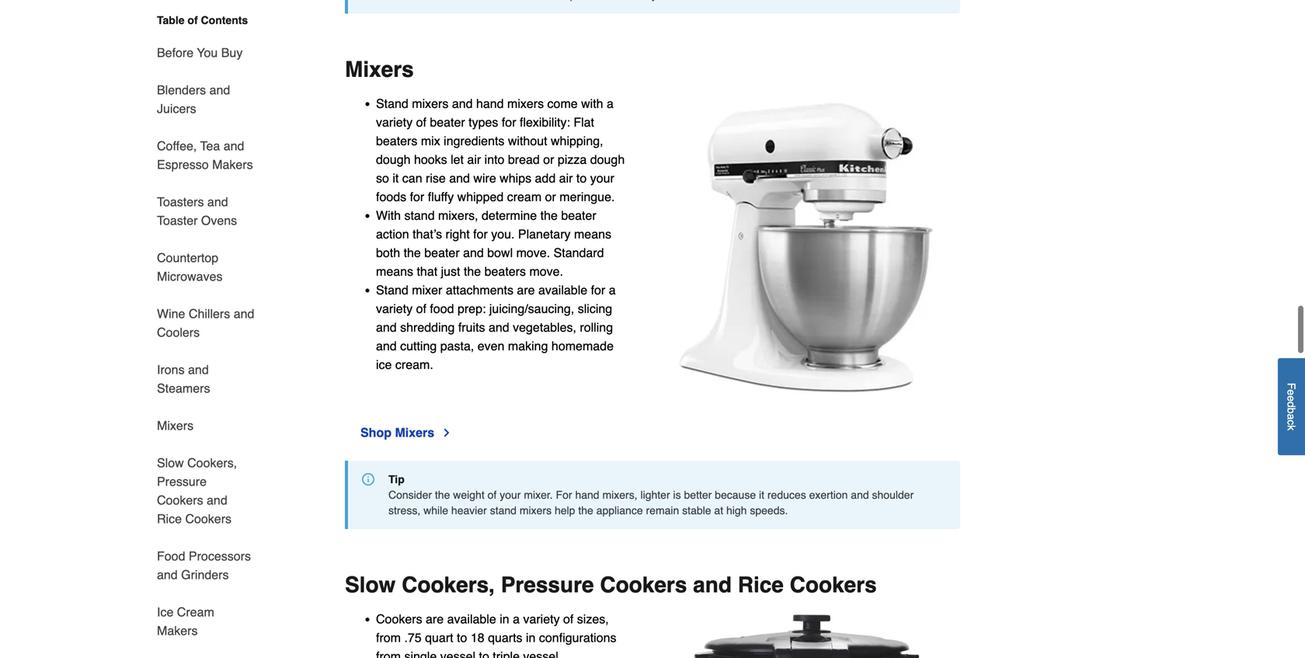 Task type: describe. For each thing, give the bounding box(es) containing it.
makers inside ice cream makers
[[157, 624, 198, 638]]

coffee, tea and espresso makers link
[[157, 127, 255, 183]]

cookers up food
[[157, 493, 203, 507]]

a right with at the top left
[[607, 96, 614, 111]]

prep:
[[458, 301, 486, 316]]

1 vertical spatial variety
[[376, 301, 413, 316]]

triple
[[493, 649, 520, 658]]

tip consider the weight of your mixer. for hand mixers, lighter is better because it reduces exertion and shoulder stress, while heavier stand mixers help the appliance remain stable at high speeds.
[[389, 473, 914, 517]]

0 vertical spatial in
[[500, 612, 509, 626]]

ice
[[376, 357, 392, 372]]

available inside cookers are available in a variety of sizes, from .75 quart to 18 quarts in configurations from single vessel to triple vessel.
[[447, 612, 496, 626]]

are inside the stand mixers and hand mixers come with a variety of beater types for flexibility: flat beaters mix ingredients without whipping, dough hooks let air into bread or pizza dough so it can rise and wire whips add air to your foods for fluffy whipped cream or meringue. with stand mixers, determine the beater action that's right for you. planetary means both the beater and bowl move. standard means that just the beaters move. stand mixer attachments are available for a variety of food prep: juicing/saucing, slicing and shredding fruits and vegetables, rolling and cutting pasta, even making homemade ice cream.
[[517, 283, 535, 297]]

mixers, inside the stand mixers and hand mixers come with a variety of beater types for flexibility: flat beaters mix ingredients without whipping, dough hooks let air into bread or pizza dough so it can rise and wire whips add air to your foods for fluffy whipped cream or meringue. with stand mixers, determine the beater action that's right for you. planetary means both the beater and bowl move. standard means that just the beaters move. stand mixer attachments are available for a variety of food prep: juicing/saucing, slicing and shredding fruits and vegetables, rolling and cutting pasta, even making homemade ice cream.
[[438, 208, 478, 222]]

attachments
[[446, 283, 514, 297]]

and inside the 'slow cookers, pressure cookers and rice cookers'
[[207, 493, 227, 507]]

juicers
[[157, 101, 196, 116]]

whipped
[[457, 189, 504, 204]]

0 vertical spatial beater
[[430, 115, 465, 129]]

mixers inside tip consider the weight of your mixer. for hand mixers, lighter is better because it reduces exertion and shoulder stress, while heavier stand mixers help the appliance remain stable at high speeds.
[[520, 504, 552, 517]]

juicing/saucing,
[[489, 301, 574, 316]]

hand inside the stand mixers and hand mixers come with a variety of beater types for flexibility: flat beaters mix ingredients without whipping, dough hooks let air into bread or pizza dough so it can rise and wire whips add air to your foods for fluffy whipped cream or meringue. with stand mixers, determine the beater action that's right for you. planetary means both the beater and bowl move. standard means that just the beaters move. stand mixer attachments are available for a variety of food prep: juicing/saucing, slicing and shredding fruits and vegetables, rolling and cutting pasta, even making homemade ice cream.
[[476, 96, 504, 111]]

heavier
[[451, 504, 487, 517]]

ice cream makers link
[[157, 594, 255, 650]]

before you buy link
[[157, 34, 243, 71]]

it inside the stand mixers and hand mixers come with a variety of beater types for flexibility: flat beaters mix ingredients without whipping, dough hooks let air into bread or pizza dough so it can rise and wire whips add air to your foods for fluffy whipped cream or meringue. with stand mixers, determine the beater action that's right for you. planetary means both the beater and bowl move. standard means that just the beaters move. stand mixer attachments are available for a variety of food prep: juicing/saucing, slicing and shredding fruits and vegetables, rolling and cutting pasta, even making homemade ice cream.
[[393, 171, 399, 185]]

stand inside tip consider the weight of your mixer. for hand mixers, lighter is better because it reduces exertion and shoulder stress, while heavier stand mixers help the appliance remain stable at high speeds.
[[490, 504, 517, 517]]

food
[[157, 549, 185, 563]]

both
[[376, 245, 400, 260]]

the up that
[[404, 245, 421, 260]]

your inside tip consider the weight of your mixer. for hand mixers, lighter is better because it reduces exertion and shoulder stress, while heavier stand mixers help the appliance remain stable at high speeds.
[[500, 489, 521, 501]]

contents
[[201, 14, 248, 26]]

sizes,
[[577, 612, 609, 626]]

stable
[[682, 504, 711, 517]]

vessel
[[440, 649, 476, 658]]

espresso
[[157, 157, 209, 172]]

the up attachments
[[464, 264, 481, 278]]

2 e from the top
[[1286, 396, 1298, 402]]

better
[[684, 489, 712, 501]]

toaster
[[157, 213, 198, 228]]

1 vertical spatial or
[[545, 189, 556, 204]]

a inside button
[[1286, 414, 1298, 420]]

of down mixer
[[416, 301, 427, 316]]

into
[[485, 152, 505, 167]]

stress,
[[389, 504, 421, 517]]

determine
[[482, 208, 537, 222]]

and inside tip consider the weight of your mixer. for hand mixers, lighter is better because it reduces exertion and shoulder stress, while heavier stand mixers help the appliance remain stable at high speeds.
[[851, 489, 869, 501]]

irons
[[157, 362, 185, 377]]

toasters and toaster ovens
[[157, 195, 237, 228]]

shoulder
[[872, 489, 914, 501]]

0 horizontal spatial to
[[457, 631, 467, 645]]

bowl
[[487, 245, 513, 260]]

pasta,
[[440, 339, 474, 353]]

1 vertical spatial means
[[376, 264, 413, 278]]

help
[[555, 504, 575, 517]]

rise
[[426, 171, 446, 185]]

wine chillers and coolers link
[[157, 295, 255, 351]]

reduces
[[768, 489, 806, 501]]

chillers
[[189, 307, 230, 321]]

slicing
[[578, 301, 612, 316]]

1 horizontal spatial means
[[574, 227, 612, 241]]

1 vertical spatial slow
[[345, 573, 396, 598]]

shop
[[361, 426, 392, 440]]

countertop
[[157, 251, 218, 265]]

whips
[[500, 171, 532, 185]]

for right types
[[502, 115, 516, 129]]

are inside cookers are available in a variety of sizes, from .75 quart to 18 quarts in configurations from single vessel to triple vessel.
[[426, 612, 444, 626]]

2 vertical spatial to
[[479, 649, 489, 658]]

tea
[[200, 139, 220, 153]]

so
[[376, 171, 389, 185]]

fruits
[[458, 320, 485, 334]]

configurations
[[539, 631, 617, 645]]

1 vertical spatial move.
[[530, 264, 563, 278]]

action
[[376, 227, 409, 241]]

and inside 'blenders and juicers'
[[209, 83, 230, 97]]

toasters
[[157, 195, 204, 209]]

food
[[430, 301, 454, 316]]

countertop microwaves
[[157, 251, 223, 284]]

microwaves
[[157, 269, 223, 284]]

cream
[[177, 605, 214, 619]]

shredding
[[400, 320, 455, 334]]

let
[[451, 152, 464, 167]]

a white kitchen aid stand mixer. image
[[653, 94, 960, 402]]

add
[[535, 171, 556, 185]]

tip
[[389, 473, 405, 486]]

a inside cookers are available in a variety of sizes, from .75 quart to 18 quarts in configurations from single vessel to triple vessel.
[[513, 612, 520, 626]]

single
[[404, 649, 437, 658]]

foods
[[376, 189, 407, 204]]

to inside the stand mixers and hand mixers come with a variety of beater types for flexibility: flat beaters mix ingredients without whipping, dough hooks let air into bread or pizza dough so it can rise and wire whips add air to your foods for fluffy whipped cream or meringue. with stand mixers, determine the beater action that's right for you. planetary means both the beater and bowl move. standard means that just the beaters move. stand mixer attachments are available for a variety of food prep: juicing/saucing, slicing and shredding fruits and vegetables, rolling and cutting pasta, even making homemade ice cream.
[[576, 171, 587, 185]]

with
[[581, 96, 603, 111]]

f e e d b a c k
[[1286, 383, 1298, 431]]

your inside the stand mixers and hand mixers come with a variety of beater types for flexibility: flat beaters mix ingredients without whipping, dough hooks let air into bread or pizza dough so it can rise and wire whips add air to your foods for fluffy whipped cream or meringue. with stand mixers, determine the beater action that's right for you. planetary means both the beater and bowl move. standard means that just the beaters move. stand mixer attachments are available for a variety of food prep: juicing/saucing, slicing and shredding fruits and vegetables, rolling and cutting pasta, even making homemade ice cream.
[[590, 171, 615, 185]]

cream
[[507, 189, 542, 204]]

for left you.
[[473, 227, 488, 241]]

mixers up the flexibility:
[[507, 96, 544, 111]]

for down the can
[[410, 189, 424, 204]]

hooks
[[414, 152, 447, 167]]

whipping,
[[551, 134, 603, 148]]

variety inside cookers are available in a variety of sizes, from .75 quart to 18 quarts in configurations from single vessel to triple vessel.
[[523, 612, 560, 626]]

coffee,
[[157, 139, 197, 153]]

countertop microwaves link
[[157, 239, 255, 295]]

ice
[[157, 605, 174, 619]]

1 dough from the left
[[376, 152, 411, 167]]

cream.
[[395, 357, 433, 372]]

ovens
[[201, 213, 237, 228]]

come
[[547, 96, 578, 111]]

exertion
[[809, 489, 848, 501]]

toasters and toaster ovens link
[[157, 183, 255, 239]]

even
[[478, 339, 505, 353]]

shop mixers
[[361, 426, 434, 440]]

with
[[376, 208, 401, 222]]

is
[[673, 489, 681, 501]]

irons and steamers link
[[157, 351, 255, 407]]

and inside toasters and toaster ovens
[[207, 195, 228, 209]]

pizza
[[558, 152, 587, 167]]

d
[[1286, 402, 1298, 408]]



Task type: locate. For each thing, give the bounding box(es) containing it.
18
[[471, 631, 485, 645]]

are up juicing/saucing,
[[517, 283, 535, 297]]

1 vertical spatial stand
[[376, 283, 409, 297]]

making
[[508, 339, 548, 353]]

1 vertical spatial slow cookers, pressure cookers and rice cookers
[[345, 573, 877, 598]]

2 stand from the top
[[376, 283, 409, 297]]

it right so
[[393, 171, 399, 185]]

1 vertical spatial beaters
[[485, 264, 526, 278]]

before
[[157, 45, 194, 60]]

0 vertical spatial variety
[[376, 115, 413, 129]]

means up standard
[[574, 227, 612, 241]]

0 vertical spatial air
[[467, 152, 481, 167]]

makers down ice
[[157, 624, 198, 638]]

types
[[469, 115, 498, 129]]

1 vertical spatial from
[[376, 649, 401, 658]]

blenders and juicers link
[[157, 71, 255, 127]]

it inside tip consider the weight of your mixer. for hand mixers, lighter is better because it reduces exertion and shoulder stress, while heavier stand mixers help the appliance remain stable at high speeds.
[[759, 489, 765, 501]]

0 vertical spatial makers
[[212, 157, 253, 172]]

makers down "tea"
[[212, 157, 253, 172]]

speeds.
[[750, 504, 788, 517]]

cookers,
[[187, 456, 237, 470], [402, 573, 495, 598]]

vessel.
[[523, 649, 562, 658]]

0 horizontal spatial makers
[[157, 624, 198, 638]]

1 horizontal spatial makers
[[212, 157, 253, 172]]

slow cookers, pressure cookers and rice cookers
[[157, 456, 237, 526], [345, 573, 877, 598]]

of up configurations
[[563, 612, 574, 626]]

0 horizontal spatial cookers,
[[187, 456, 237, 470]]

it
[[393, 171, 399, 185], [759, 489, 765, 501]]

1 vertical spatial makers
[[157, 624, 198, 638]]

of inside cookers are available in a variety of sizes, from .75 quart to 18 quarts in configurations from single vessel to triple vessel.
[[563, 612, 574, 626]]

air down pizza
[[559, 171, 573, 185]]

rice up a large slow cooker. image
[[738, 573, 784, 598]]

you.
[[491, 227, 515, 241]]

mixers, inside tip consider the weight of your mixer. for hand mixers, lighter is better because it reduces exertion and shoulder stress, while heavier stand mixers help the appliance remain stable at high speeds.
[[603, 489, 638, 501]]

1 vertical spatial available
[[447, 612, 496, 626]]

mix
[[421, 134, 440, 148]]

beaters left mix on the top of the page
[[376, 134, 418, 148]]

0 vertical spatial rice
[[157, 512, 182, 526]]

mixers, up appliance
[[603, 489, 638, 501]]

1 horizontal spatial your
[[590, 171, 615, 185]]

1 vertical spatial your
[[500, 489, 521, 501]]

0 vertical spatial cookers,
[[187, 456, 237, 470]]

0 vertical spatial are
[[517, 283, 535, 297]]

cookers up .75
[[376, 612, 422, 626]]

0 vertical spatial hand
[[476, 96, 504, 111]]

0 horizontal spatial in
[[500, 612, 509, 626]]

1 vertical spatial rice
[[738, 573, 784, 598]]

pressure down the mixers link
[[157, 474, 207, 489]]

1 vertical spatial air
[[559, 171, 573, 185]]

stand right heavier
[[490, 504, 517, 517]]

1 vertical spatial in
[[526, 631, 536, 645]]

1 vertical spatial to
[[457, 631, 467, 645]]

for up slicing
[[591, 283, 606, 297]]

1 horizontal spatial are
[[517, 283, 535, 297]]

0 horizontal spatial available
[[447, 612, 496, 626]]

dough right pizza
[[590, 152, 625, 167]]

1 horizontal spatial slow cookers, pressure cookers and rice cookers
[[345, 573, 877, 598]]

homemade
[[552, 339, 614, 353]]

stand left mixer
[[376, 283, 409, 297]]

stand up so
[[376, 96, 409, 111]]

available up juicing/saucing,
[[538, 283, 588, 297]]

bread
[[508, 152, 540, 167]]

variety up so
[[376, 115, 413, 129]]

fluffy
[[428, 189, 454, 204]]

flexibility:
[[520, 115, 570, 129]]

1 horizontal spatial slow
[[345, 573, 396, 598]]

quart
[[425, 631, 453, 645]]

your left mixer.
[[500, 489, 521, 501]]

and inside "wine chillers and coolers"
[[234, 307, 254, 321]]

1 horizontal spatial available
[[538, 283, 588, 297]]

1 vertical spatial hand
[[575, 489, 600, 501]]

stand
[[376, 96, 409, 111], [376, 283, 409, 297]]

your
[[590, 171, 615, 185], [500, 489, 521, 501]]

cookers inside cookers are available in a variety of sizes, from .75 quart to 18 quarts in configurations from single vessel to triple vessel.
[[376, 612, 422, 626]]

1 from from the top
[[376, 631, 401, 645]]

blenders and juicers
[[157, 83, 230, 116]]

and inside irons and steamers
[[188, 362, 209, 377]]

0 vertical spatial from
[[376, 631, 401, 645]]

coolers
[[157, 325, 200, 340]]

b
[[1286, 408, 1298, 414]]

rice inside the 'slow cookers, pressure cookers and rice cookers'
[[157, 512, 182, 526]]

0 vertical spatial available
[[538, 283, 588, 297]]

f e e d b a c k button
[[1278, 358, 1305, 455]]

slow cookers, pressure cookers and rice cookers up sizes,
[[345, 573, 877, 598]]

1 horizontal spatial beaters
[[485, 264, 526, 278]]

1 horizontal spatial cookers,
[[402, 573, 495, 598]]

coffee, tea and espresso makers
[[157, 139, 253, 172]]

shop mixers link
[[361, 424, 453, 442]]

of inside tip consider the weight of your mixer. for hand mixers, lighter is better because it reduces exertion and shoulder stress, while heavier stand mixers help the appliance remain stable at high speeds.
[[488, 489, 497, 501]]

from left 'single'
[[376, 649, 401, 658]]

slow cookers, pressure cookers and rice cookers link
[[157, 444, 255, 538]]

in up 'vessel.'
[[526, 631, 536, 645]]

mixers inside table of contents element
[[157, 418, 194, 433]]

cookers, down the mixers link
[[187, 456, 237, 470]]

0 horizontal spatial pressure
[[157, 474, 207, 489]]

food processors and grinders
[[157, 549, 251, 582]]

beater down meringue.
[[561, 208, 597, 222]]

standard
[[554, 245, 604, 260]]

to up meringue.
[[576, 171, 587, 185]]

dough
[[376, 152, 411, 167], [590, 152, 625, 167]]

2 vertical spatial variety
[[523, 612, 560, 626]]

a large slow cooker. image
[[653, 610, 960, 658]]

stand inside the stand mixers and hand mixers come with a variety of beater types for flexibility: flat beaters mix ingredients without whipping, dough hooks let air into bread or pizza dough so it can rise and wire whips add air to your foods for fluffy whipped cream or meringue. with stand mixers, determine the beater action that's right for you. planetary means both the beater and bowl move. standard means that just the beaters move. stand mixer attachments are available for a variety of food prep: juicing/saucing, slicing and shredding fruits and vegetables, rolling and cutting pasta, even making homemade ice cream.
[[404, 208, 435, 222]]

it up "speeds."
[[759, 489, 765, 501]]

1 vertical spatial beater
[[561, 208, 597, 222]]

slow
[[157, 456, 184, 470], [345, 573, 396, 598]]

1 horizontal spatial to
[[479, 649, 489, 658]]

slow cookers, pressure cookers and rice cookers inside slow cookers, pressure cookers and rice cookers link
[[157, 456, 237, 526]]

0 horizontal spatial stand
[[404, 208, 435, 222]]

in
[[500, 612, 509, 626], [526, 631, 536, 645]]

beater
[[430, 115, 465, 129], [561, 208, 597, 222], [424, 245, 460, 260]]

.75
[[404, 631, 422, 645]]

or up add
[[543, 152, 554, 167]]

from
[[376, 631, 401, 645], [376, 649, 401, 658]]

and inside the coffee, tea and espresso makers
[[224, 139, 244, 153]]

mixers link
[[157, 407, 194, 444]]

beater up just
[[424, 245, 460, 260]]

0 horizontal spatial beaters
[[376, 134, 418, 148]]

1 horizontal spatial hand
[[575, 489, 600, 501]]

a up k
[[1286, 414, 1298, 420]]

1 vertical spatial pressure
[[501, 573, 594, 598]]

wine
[[157, 307, 185, 321]]

mixer.
[[524, 489, 553, 501]]

1 vertical spatial stand
[[490, 504, 517, 517]]

0 vertical spatial it
[[393, 171, 399, 185]]

cookers up sizes,
[[600, 573, 687, 598]]

are up quart
[[426, 612, 444, 626]]

1 horizontal spatial stand
[[490, 504, 517, 517]]

2 horizontal spatial to
[[576, 171, 587, 185]]

a up quarts
[[513, 612, 520, 626]]

the up 'planetary'
[[541, 208, 558, 222]]

beaters
[[376, 134, 418, 148], [485, 264, 526, 278]]

0 horizontal spatial rice
[[157, 512, 182, 526]]

makers
[[212, 157, 253, 172], [157, 624, 198, 638]]

mixers down mixer.
[[520, 504, 552, 517]]

1 vertical spatial it
[[759, 489, 765, 501]]

0 horizontal spatial dough
[[376, 152, 411, 167]]

chevron right image
[[441, 427, 453, 439]]

of right 'table'
[[188, 14, 198, 26]]

table of contents element
[[138, 12, 255, 658]]

from left .75
[[376, 631, 401, 645]]

cookers up processors at the left of page
[[185, 512, 232, 526]]

0 horizontal spatial are
[[426, 612, 444, 626]]

high
[[727, 504, 747, 517]]

your up meringue.
[[590, 171, 615, 185]]

ice cream makers
[[157, 605, 214, 638]]

cookers
[[157, 493, 203, 507], [185, 512, 232, 526], [600, 573, 687, 598], [790, 573, 877, 598], [376, 612, 422, 626]]

slow inside table of contents element
[[157, 456, 184, 470]]

and inside food processors and grinders
[[157, 568, 178, 582]]

2 vertical spatial beater
[[424, 245, 460, 260]]

to
[[576, 171, 587, 185], [457, 631, 467, 645], [479, 649, 489, 658]]

available inside the stand mixers and hand mixers come with a variety of beater types for flexibility: flat beaters mix ingredients without whipping, dough hooks let air into bread or pizza dough so it can rise and wire whips add air to your foods for fluffy whipped cream or meringue. with stand mixers, determine the beater action that's right for you. planetary means both the beater and bowl move. standard means that just the beaters move. stand mixer attachments are available for a variety of food prep: juicing/saucing, slicing and shredding fruits and vegetables, rolling and cutting pasta, even making homemade ice cream.
[[538, 283, 588, 297]]

0 horizontal spatial mixers,
[[438, 208, 478, 222]]

0 vertical spatial or
[[543, 152, 554, 167]]

available up the 18
[[447, 612, 496, 626]]

0 horizontal spatial slow
[[157, 456, 184, 470]]

1 vertical spatial are
[[426, 612, 444, 626]]

0 vertical spatial stand
[[376, 96, 409, 111]]

0 vertical spatial slow
[[157, 456, 184, 470]]

mixers up mix on the top of the page
[[412, 96, 449, 111]]

info image
[[362, 473, 375, 486]]

0 horizontal spatial it
[[393, 171, 399, 185]]

0 vertical spatial to
[[576, 171, 587, 185]]

1 horizontal spatial in
[[526, 631, 536, 645]]

appliance
[[597, 504, 643, 517]]

1 horizontal spatial air
[[559, 171, 573, 185]]

means down both
[[376, 264, 413, 278]]

0 vertical spatial beaters
[[376, 134, 418, 148]]

of up mix on the top of the page
[[416, 115, 427, 129]]

0 vertical spatial stand
[[404, 208, 435, 222]]

1 stand from the top
[[376, 96, 409, 111]]

0 vertical spatial your
[[590, 171, 615, 185]]

cookers, up quart
[[402, 573, 495, 598]]

0 horizontal spatial air
[[467, 152, 481, 167]]

to down the 18
[[479, 649, 489, 658]]

cookers up a large slow cooker. image
[[790, 573, 877, 598]]

stand mixers and hand mixers come with a variety of beater types for flexibility: flat beaters mix ingredients without whipping, dough hooks let air into bread or pizza dough so it can rise and wire whips add air to your foods for fluffy whipped cream or meringue. with stand mixers, determine the beater action that's right for you. planetary means both the beater and bowl move. standard means that just the beaters move. stand mixer attachments are available for a variety of food prep: juicing/saucing, slicing and shredding fruits and vegetables, rolling and cutting pasta, even making homemade ice cream.
[[376, 96, 625, 372]]

rolling
[[580, 320, 613, 334]]

variety down mixer
[[376, 301, 413, 316]]

can
[[402, 171, 422, 185]]

0 horizontal spatial your
[[500, 489, 521, 501]]

cookers are available in a variety of sizes, from .75 quart to 18 quarts in configurations from single vessel to triple vessel.
[[376, 612, 617, 658]]

that's
[[413, 227, 442, 241]]

hand inside tip consider the weight of your mixer. for hand mixers, lighter is better because it reduces exertion and shoulder stress, while heavier stand mixers help the appliance remain stable at high speeds.
[[575, 489, 600, 501]]

0 vertical spatial means
[[574, 227, 612, 241]]

before you buy
[[157, 45, 243, 60]]

cookers, inside table of contents element
[[187, 456, 237, 470]]

1 vertical spatial mixers,
[[603, 489, 638, 501]]

0 horizontal spatial slow cookers, pressure cookers and rice cookers
[[157, 456, 237, 526]]

you
[[197, 45, 218, 60]]

planetary
[[518, 227, 571, 241]]

table of contents
[[157, 14, 248, 26]]

a up slicing
[[609, 283, 616, 297]]

0 horizontal spatial hand
[[476, 96, 504, 111]]

0 vertical spatial mixers,
[[438, 208, 478, 222]]

table
[[157, 14, 185, 26]]

pressure up sizes,
[[501, 573, 594, 598]]

makers inside the coffee, tea and espresso makers
[[212, 157, 253, 172]]

the up while at the left of the page
[[435, 489, 450, 501]]

2 dough from the left
[[590, 152, 625, 167]]

right
[[446, 227, 470, 241]]

air right let
[[467, 152, 481, 167]]

1 horizontal spatial pressure
[[501, 573, 594, 598]]

1 horizontal spatial mixers,
[[603, 489, 638, 501]]

0 vertical spatial pressure
[[157, 474, 207, 489]]

0 vertical spatial slow cookers, pressure cookers and rice cookers
[[157, 456, 237, 526]]

slow cookers, pressure cookers and rice cookers down the mixers link
[[157, 456, 237, 526]]

that
[[417, 264, 438, 278]]

1 horizontal spatial dough
[[590, 152, 625, 167]]

or down add
[[545, 189, 556, 204]]

dough up so
[[376, 152, 411, 167]]

hand right for
[[575, 489, 600, 501]]

mixers
[[412, 96, 449, 111], [507, 96, 544, 111], [520, 504, 552, 517]]

consider
[[389, 489, 432, 501]]

processors
[[189, 549, 251, 563]]

stand
[[404, 208, 435, 222], [490, 504, 517, 517]]

mixers, up "right"
[[438, 208, 478, 222]]

2 from from the top
[[376, 649, 401, 658]]

1 e from the top
[[1286, 390, 1298, 396]]

rice up food
[[157, 512, 182, 526]]

pressure inside table of contents element
[[157, 474, 207, 489]]

pressure
[[157, 474, 207, 489], [501, 573, 594, 598]]

quarts
[[488, 631, 523, 645]]

0 horizontal spatial means
[[376, 264, 413, 278]]

beater up mix on the top of the page
[[430, 115, 465, 129]]

1 horizontal spatial rice
[[738, 573, 784, 598]]

hand up types
[[476, 96, 504, 111]]

0 vertical spatial move.
[[516, 245, 550, 260]]

the right help at the left bottom of page
[[578, 504, 594, 517]]

1 vertical spatial cookers,
[[402, 573, 495, 598]]

stand up the that's
[[404, 208, 435, 222]]

k
[[1286, 425, 1298, 431]]

e up d
[[1286, 390, 1298, 396]]

in up quarts
[[500, 612, 509, 626]]

beaters down bowl
[[485, 264, 526, 278]]

c
[[1286, 420, 1298, 425]]

e up b
[[1286, 396, 1298, 402]]

without
[[508, 134, 547, 148]]

of right weight
[[488, 489, 497, 501]]

variety up 'vessel.'
[[523, 612, 560, 626]]

lighter
[[641, 489, 670, 501]]

1 horizontal spatial it
[[759, 489, 765, 501]]

air
[[467, 152, 481, 167], [559, 171, 573, 185]]

to left the 18
[[457, 631, 467, 645]]

means
[[574, 227, 612, 241], [376, 264, 413, 278]]

meringue.
[[560, 189, 615, 204]]

mixers
[[345, 57, 414, 82], [157, 418, 194, 433], [395, 426, 434, 440]]

ingredients
[[444, 134, 505, 148]]



Task type: vqa. For each thing, say whether or not it's contained in the screenshot.
YOUR inside Tip Consider the weight of your mixer. For hand mixers, lighter is better because it reduces exertion and shoulder stress, while heavier stand mixers help the appliance remain stable at high speeds.
yes



